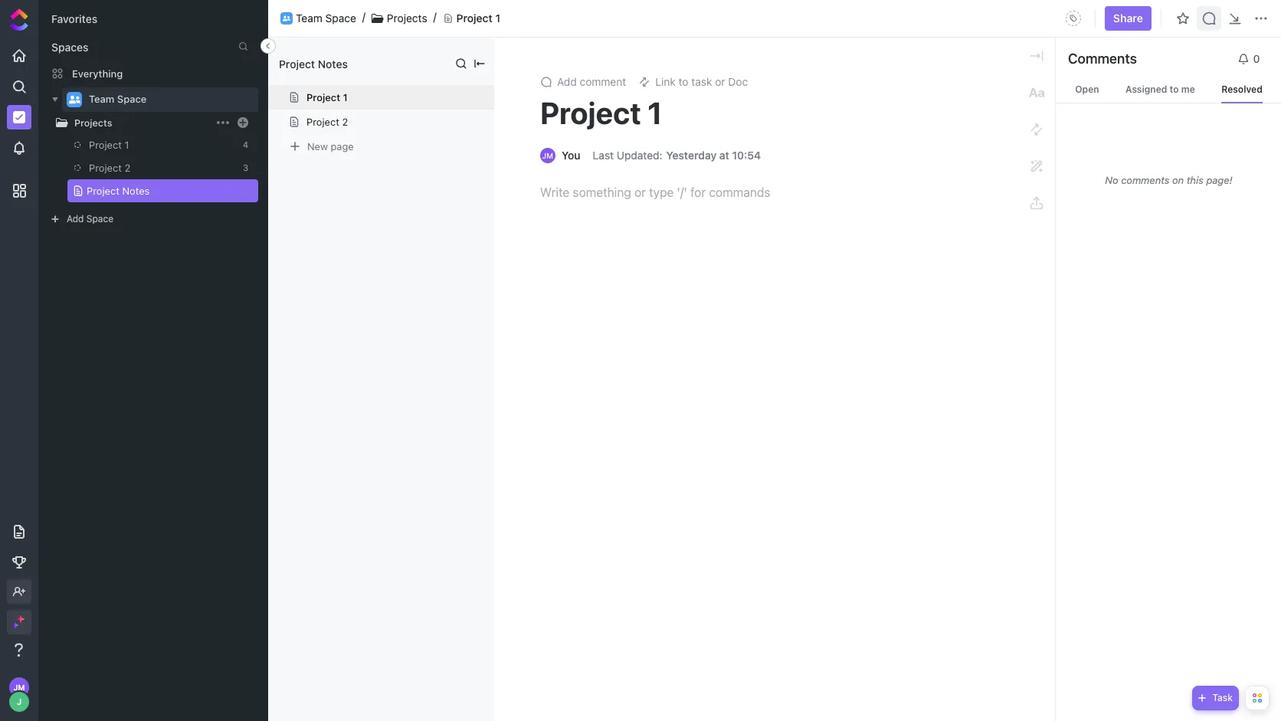 Task type: locate. For each thing, give the bounding box(es) containing it.
0 vertical spatial add
[[557, 75, 577, 88]]

0 horizontal spatial team space
[[89, 93, 147, 105]]

team space link down everything link
[[89, 87, 248, 112]]

space
[[325, 11, 356, 24], [117, 93, 147, 105], [86, 213, 113, 225]]

jm left "you"
[[542, 151, 553, 160]]

team space down everything
[[89, 93, 147, 105]]

team space link
[[296, 11, 356, 25], [89, 87, 248, 112]]

add left comment
[[557, 75, 577, 88]]

1 vertical spatial project 2
[[89, 162, 130, 174]]

favorites button
[[51, 12, 97, 25]]

team space for the topmost team space link
[[296, 11, 356, 24]]

0 vertical spatial project 2
[[307, 116, 348, 128]]

new
[[307, 140, 328, 152]]

project 1
[[456, 11, 500, 24], [307, 91, 348, 103], [540, 94, 663, 130], [89, 139, 129, 151]]

project 2 up project notes link
[[89, 162, 130, 174]]

updated:
[[617, 149, 662, 162]]

project 2 up new page
[[307, 116, 348, 128]]

doc
[[728, 75, 748, 88]]

0 horizontal spatial space
[[86, 213, 113, 225]]

or
[[715, 75, 725, 88]]

add space
[[67, 213, 113, 225]]

link
[[655, 75, 676, 88]]

0 vertical spatial team space link
[[296, 11, 356, 25]]

0 vertical spatial projects
[[387, 11, 427, 24]]

1 horizontal spatial 2
[[342, 116, 348, 128]]

1 horizontal spatial dropdown menu image
[[1061, 6, 1086, 31]]

comments
[[1121, 174, 1170, 186]]

0 vertical spatial team
[[296, 11, 322, 24]]

notes
[[318, 57, 348, 70], [122, 185, 150, 197]]

1 horizontal spatial project notes
[[279, 57, 348, 70]]

0 horizontal spatial project notes
[[87, 185, 150, 197]]

1 vertical spatial dropdown menu image
[[239, 118, 247, 126]]

2
[[342, 116, 348, 128], [125, 162, 130, 174]]

no
[[1105, 174, 1118, 186]]

0 horizontal spatial jm
[[14, 683, 25, 692]]

to inside dropdown button
[[679, 75, 689, 88]]

1 horizontal spatial team space link
[[296, 11, 356, 25]]

2 vertical spatial space
[[86, 213, 113, 225]]

to left me
[[1170, 84, 1179, 95]]

0 vertical spatial team space
[[296, 11, 356, 24]]

project 2
[[307, 116, 348, 128], [89, 162, 130, 174]]

1 horizontal spatial add
[[557, 75, 577, 88]]

1
[[495, 11, 500, 24], [343, 91, 348, 103], [648, 94, 663, 130], [125, 139, 129, 151]]

0 vertical spatial jm
[[542, 151, 553, 160]]

sparkle svg 1 image
[[17, 615, 25, 623]]

1 vertical spatial team space
[[89, 93, 147, 105]]

0 vertical spatial project notes
[[279, 57, 348, 70]]

2 horizontal spatial space
[[325, 11, 356, 24]]

at
[[719, 149, 729, 162]]

space for the left team space link
[[117, 93, 147, 105]]

team for the topmost team space link
[[296, 11, 322, 24]]

1 horizontal spatial jm
[[542, 151, 553, 160]]

projects
[[387, 11, 427, 24], [74, 117, 112, 128]]

to right link
[[679, 75, 689, 88]]

project notes link
[[57, 179, 233, 202]]

dropdown menu image up 4
[[239, 118, 247, 126]]

0 horizontal spatial notes
[[122, 185, 150, 197]]

project
[[456, 11, 493, 24], [279, 57, 315, 70], [307, 91, 340, 103], [540, 94, 641, 130], [307, 116, 339, 128], [89, 139, 122, 151], [89, 162, 122, 174], [87, 185, 119, 197]]

yesterday
[[666, 149, 717, 162]]

0 horizontal spatial team
[[89, 93, 114, 105]]

1 vertical spatial 2
[[125, 162, 130, 174]]

2 up project notes link
[[125, 162, 130, 174]]

project notes down user friends image
[[279, 57, 348, 70]]

spaces
[[51, 41, 89, 54]]

0 horizontal spatial team space link
[[89, 87, 248, 112]]

1 horizontal spatial team
[[296, 11, 322, 24]]

4
[[243, 139, 248, 149]]

1 horizontal spatial to
[[1170, 84, 1179, 95]]

project notes up add space
[[87, 185, 150, 197]]

space down everything link
[[117, 93, 147, 105]]

you
[[562, 149, 581, 162]]

1 horizontal spatial notes
[[318, 57, 348, 70]]

add down project notes link
[[67, 213, 84, 225]]

dropdown menu image up comments
[[1061, 6, 1086, 31]]

jm
[[542, 151, 553, 160], [14, 683, 25, 692]]

everything link
[[39, 61, 267, 86]]

1 vertical spatial space
[[117, 93, 147, 105]]

0 horizontal spatial 2
[[125, 162, 130, 174]]

to
[[679, 75, 689, 88], [1170, 84, 1179, 95]]

no comments on this page!
[[1105, 174, 1233, 186]]

0 vertical spatial space
[[325, 11, 356, 24]]

0 button
[[1231, 47, 1270, 71]]

1 horizontal spatial team space
[[296, 11, 356, 24]]

1 vertical spatial projects
[[74, 117, 112, 128]]

1 vertical spatial team
[[89, 93, 114, 105]]

add for add comment
[[557, 75, 577, 88]]

0 vertical spatial 2
[[342, 116, 348, 128]]

jm up j
[[14, 683, 25, 692]]

0 horizontal spatial to
[[679, 75, 689, 88]]

project notes
[[279, 57, 348, 70], [87, 185, 150, 197]]

space right user friends image
[[325, 11, 356, 24]]

add
[[557, 75, 577, 88], [67, 213, 84, 225]]

1 horizontal spatial projects
[[387, 11, 427, 24]]

user friends image
[[283, 15, 290, 21]]

0 horizontal spatial add
[[67, 213, 84, 225]]

j
[[17, 697, 22, 706]]

team space
[[296, 11, 356, 24], [89, 93, 147, 105]]

add for add space
[[67, 213, 84, 225]]

team for the left team space link
[[89, 93, 114, 105]]

team right user friends image
[[296, 11, 322, 24]]

projects link
[[387, 11, 427, 25], [24, 115, 214, 131], [74, 117, 214, 128]]

1 horizontal spatial space
[[117, 93, 147, 105]]

assigned to me
[[1126, 84, 1195, 95]]

dropdown menu image
[[1061, 6, 1086, 31], [239, 118, 247, 126]]

1 vertical spatial team space link
[[89, 87, 248, 112]]

1 vertical spatial jm
[[14, 683, 25, 692]]

1 vertical spatial notes
[[122, 185, 150, 197]]

team down everything
[[89, 93, 114, 105]]

space down project notes link
[[86, 213, 113, 225]]

spaces link
[[39, 41, 89, 54]]

team space right user friends image
[[296, 11, 356, 24]]

team space link right user friends image
[[296, 11, 356, 25]]

team
[[296, 11, 322, 24], [89, 93, 114, 105]]

link to task or doc
[[655, 75, 748, 88]]

2 up page
[[342, 116, 348, 128]]

1 vertical spatial add
[[67, 213, 84, 225]]



Task type: describe. For each thing, give the bounding box(es) containing it.
page
[[331, 140, 354, 152]]

add comment
[[557, 75, 626, 88]]

everything
[[72, 67, 123, 79]]

0
[[1253, 52, 1260, 65]]

open
[[1075, 84, 1099, 95]]

0 horizontal spatial projects
[[74, 117, 112, 128]]

on
[[1172, 174, 1184, 186]]

space for the topmost team space link
[[325, 11, 356, 24]]

0 horizontal spatial dropdown menu image
[[239, 118, 247, 126]]

me
[[1181, 84, 1195, 95]]

2 inside project 2 link
[[125, 162, 130, 174]]

0 vertical spatial dropdown menu image
[[1061, 6, 1086, 31]]

team space for the left team space link
[[89, 93, 147, 105]]

comments
[[1068, 51, 1137, 67]]

favorites
[[51, 12, 97, 25]]

3
[[243, 162, 248, 172]]

jm j
[[14, 683, 25, 706]]

1 horizontal spatial project 2
[[307, 116, 348, 128]]

share
[[1113, 11, 1143, 25]]

task
[[691, 75, 712, 88]]

last updated: yesterday at 10:54
[[593, 149, 761, 162]]

project 2 link
[[74, 156, 233, 179]]

to for me
[[1170, 84, 1179, 95]]

page!
[[1206, 174, 1233, 186]]

0 horizontal spatial project 2
[[89, 162, 130, 174]]

link to task or doc button
[[632, 71, 754, 93]]

this
[[1187, 174, 1204, 186]]

user friends image
[[69, 95, 80, 104]]

assigned
[[1126, 84, 1167, 95]]

jm for jm j
[[14, 683, 25, 692]]

0 vertical spatial notes
[[318, 57, 348, 70]]

resolved
[[1222, 84, 1263, 95]]

to for task
[[679, 75, 689, 88]]

1 vertical spatial project notes
[[87, 185, 150, 197]]

new page
[[307, 140, 354, 152]]

task
[[1213, 692, 1233, 703]]

last
[[593, 149, 614, 162]]

sparkle svg 2 image
[[12, 622, 18, 628]]

project 1 link
[[74, 133, 233, 156]]

10:54
[[732, 149, 761, 162]]

jm for jm
[[542, 151, 553, 160]]

comment
[[580, 75, 626, 88]]



Task type: vqa. For each thing, say whether or not it's contained in the screenshot.
tree in the sidebar navigation
no



